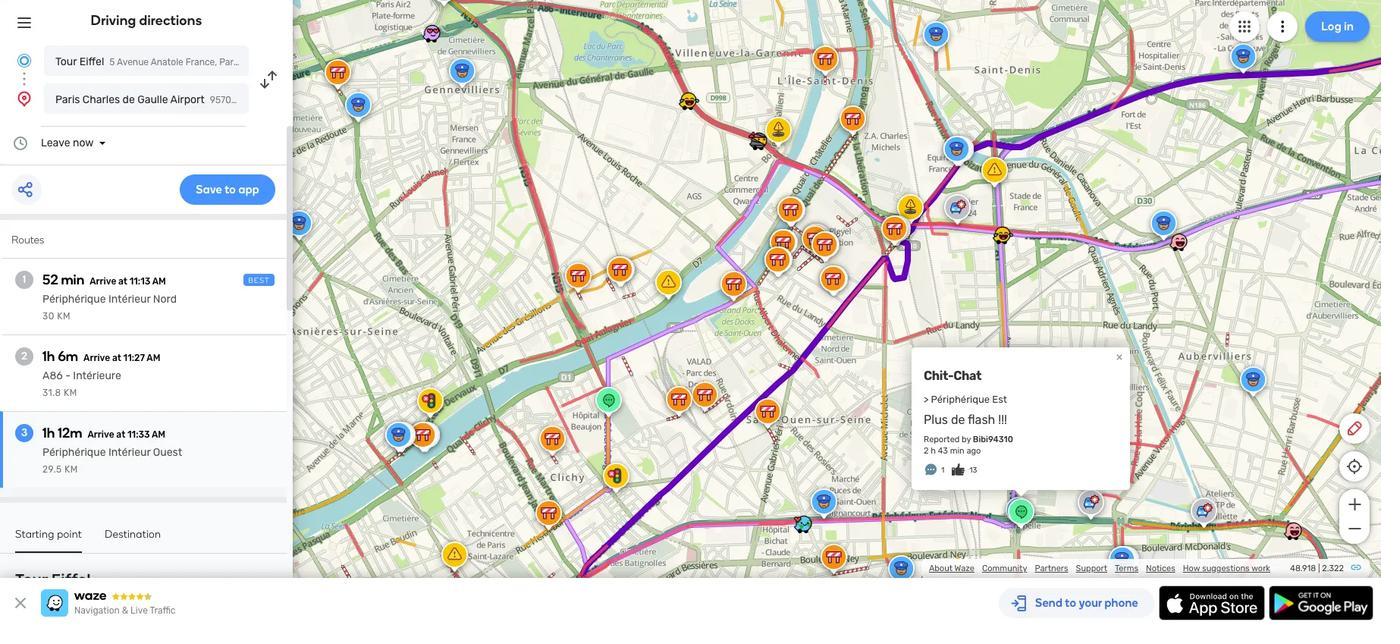 Task type: vqa. For each thing, say whether or not it's contained in the screenshot.
1520
no



Task type: describe. For each thing, give the bounding box(es) containing it.
airport
[[170, 93, 205, 106]]

× link
[[1113, 350, 1127, 364]]

arrive for 1h 6m
[[84, 353, 110, 363]]

link image
[[1351, 562, 1363, 574]]

live
[[131, 606, 148, 616]]

11:33
[[128, 429, 150, 440]]

nord
[[153, 293, 177, 306]]

starting point button
[[15, 528, 82, 553]]

driving directions
[[91, 12, 202, 29]]

52
[[42, 272, 58, 288]]

point
[[57, 528, 82, 541]]

zoom out image
[[1346, 520, 1365, 538]]

intérieur for 1h 12m
[[108, 446, 151, 459]]

destination button
[[105, 528, 161, 552]]

&
[[122, 606, 128, 616]]

support
[[1076, 564, 1108, 574]]

x image
[[11, 594, 30, 612]]

12m
[[58, 425, 82, 442]]

5
[[110, 57, 115, 68]]

at for min
[[118, 276, 127, 287]]

destination
[[105, 528, 161, 541]]

intérieure
[[73, 370, 121, 382]]

1 vertical spatial périphérique
[[931, 394, 990, 405]]

france,
[[186, 57, 217, 68]]

pencil image
[[1346, 420, 1364, 438]]

paris charles de gaulle airport button
[[44, 83, 249, 114]]

directions
[[139, 12, 202, 29]]

a86
[[42, 370, 63, 382]]

ago
[[967, 446, 981, 456]]

navigation
[[74, 606, 120, 616]]

×
[[1117, 350, 1123, 364]]

am for 6m
[[147, 353, 160, 363]]

6m
[[58, 348, 78, 365]]

partners
[[1035, 564, 1069, 574]]

1h 12m arrive at 11:33 am
[[42, 425, 165, 442]]

about waze link
[[929, 564, 975, 574]]

flash
[[968, 413, 996, 427]]

48.918 | 2.322
[[1291, 564, 1345, 574]]

paris,
[[219, 57, 243, 68]]

community link
[[983, 564, 1028, 574]]

paris
[[55, 93, 80, 106]]

plus de flash !!! reported by bibi94310 2 h 43 min ago
[[924, 413, 1014, 456]]

community
[[983, 564, 1028, 574]]

29.5
[[42, 464, 62, 475]]

-
[[65, 370, 71, 382]]

ouest
[[153, 446, 182, 459]]

km for 6m
[[64, 388, 77, 398]]

plus
[[924, 413, 948, 427]]

30
[[42, 311, 55, 322]]

am for min
[[152, 276, 166, 287]]

zoom in image
[[1346, 495, 1365, 514]]

avenue
[[117, 57, 149, 68]]

0 vertical spatial min
[[61, 272, 84, 288]]

43
[[938, 446, 948, 456]]

driving
[[91, 12, 136, 29]]

>
[[924, 394, 929, 405]]

!!!
[[999, 413, 1008, 427]]

31.8
[[42, 388, 61, 398]]

km for 12m
[[64, 464, 78, 475]]

tour eiffel 5 avenue anatole france, paris, france
[[55, 55, 274, 68]]

waze
[[955, 564, 975, 574]]

|
[[1319, 564, 1321, 574]]

chit-chat
[[924, 369, 982, 383]]

am for 12m
[[152, 429, 165, 440]]

support link
[[1076, 564, 1108, 574]]

0 vertical spatial 1
[[23, 273, 26, 286]]

52 min arrive at 11:13 am
[[42, 272, 166, 288]]



Task type: locate. For each thing, give the bounding box(es) containing it.
1 1h from the top
[[42, 348, 55, 365]]

1 vertical spatial eiffel
[[51, 571, 91, 589]]

périphérique for 12m
[[42, 446, 106, 459]]

arrive for 1h 12m
[[88, 429, 114, 440]]

km right 30
[[57, 311, 71, 322]]

1 horizontal spatial 1
[[942, 466, 945, 475]]

arrive up intérieure
[[84, 353, 110, 363]]

a86 - intérieure 31.8 km
[[42, 370, 121, 398]]

chat
[[954, 369, 982, 383]]

périphérique for min
[[42, 293, 106, 306]]

tour for tour eiffel
[[15, 571, 48, 589]]

48.918
[[1291, 564, 1317, 574]]

am up nord
[[152, 276, 166, 287]]

arrive inside 52 min arrive at 11:13 am
[[90, 276, 116, 287]]

tour for tour eiffel 5 avenue anatole france, paris, france
[[55, 55, 77, 68]]

about waze community partners support terms notices how suggestions work
[[929, 564, 1271, 574]]

km for min
[[57, 311, 71, 322]]

2 vertical spatial périphérique
[[42, 446, 106, 459]]

périphérique intérieur nord 30 km
[[42, 293, 177, 322]]

notices link
[[1147, 564, 1176, 574]]

bibi94310
[[973, 435, 1014, 445]]

1 left 52
[[23, 273, 26, 286]]

km inside périphérique intérieur ouest 29.5 km
[[64, 464, 78, 475]]

intérieur down 11:13
[[108, 293, 151, 306]]

leave now
[[41, 137, 94, 149]]

intérieur for 52 min
[[108, 293, 151, 306]]

1 vertical spatial de
[[951, 413, 965, 427]]

arrive up périphérique intérieur nord 30 km
[[90, 276, 116, 287]]

eiffel for tour eiffel
[[51, 571, 91, 589]]

1h for 1h 12m
[[42, 425, 55, 442]]

2.322
[[1323, 564, 1345, 574]]

min right 43
[[951, 446, 965, 456]]

1 vertical spatial intérieur
[[108, 446, 151, 459]]

clock image
[[11, 134, 30, 153]]

eiffel for tour eiffel 5 avenue anatole france, paris, france
[[79, 55, 104, 68]]

0 vertical spatial 2
[[21, 350, 27, 363]]

0 vertical spatial tour
[[55, 55, 77, 68]]

now
[[73, 137, 94, 149]]

de up by on the right bottom of the page
[[951, 413, 965, 427]]

gaulle
[[137, 93, 168, 106]]

intérieur down 11:33
[[108, 446, 151, 459]]

0 vertical spatial eiffel
[[79, 55, 104, 68]]

at left 11:27
[[112, 353, 121, 363]]

1 vertical spatial tour
[[15, 571, 48, 589]]

périphérique intérieur ouest 29.5 km
[[42, 446, 182, 475]]

2
[[21, 350, 27, 363], [924, 446, 929, 456]]

1 horizontal spatial min
[[951, 446, 965, 456]]

périphérique
[[42, 293, 106, 306], [931, 394, 990, 405], [42, 446, 106, 459]]

at inside 1h 6m arrive at 11:27 am
[[112, 353, 121, 363]]

1 intérieur from the top
[[108, 293, 151, 306]]

0 vertical spatial de
[[123, 93, 135, 106]]

périphérique inside périphérique intérieur nord 30 km
[[42, 293, 106, 306]]

intérieur
[[108, 293, 151, 306], [108, 446, 151, 459]]

arrive
[[90, 276, 116, 287], [84, 353, 110, 363], [88, 429, 114, 440]]

how suggestions work link
[[1184, 564, 1271, 574]]

routes
[[11, 234, 44, 247]]

de left "gaulle"
[[123, 93, 135, 106]]

1h left 6m
[[42, 348, 55, 365]]

2 vertical spatial arrive
[[88, 429, 114, 440]]

2 left 6m
[[21, 350, 27, 363]]

1 vertical spatial 1h
[[42, 425, 55, 442]]

1h
[[42, 348, 55, 365], [42, 425, 55, 442]]

france
[[245, 57, 274, 68]]

how
[[1184, 564, 1201, 574]]

périphérique down 52
[[42, 293, 106, 306]]

1 vertical spatial 1
[[942, 466, 945, 475]]

am inside 52 min arrive at 11:13 am
[[152, 276, 166, 287]]

0 vertical spatial périphérique
[[42, 293, 106, 306]]

3
[[21, 426, 27, 439]]

eiffel left 5
[[79, 55, 104, 68]]

km
[[57, 311, 71, 322], [64, 388, 77, 398], [64, 464, 78, 475]]

1 vertical spatial at
[[112, 353, 121, 363]]

am right 11:27
[[147, 353, 160, 363]]

1 vertical spatial min
[[951, 446, 965, 456]]

1
[[23, 273, 26, 286], [942, 466, 945, 475]]

at inside 1h 12m arrive at 11:33 am
[[116, 429, 125, 440]]

paris charles de gaulle airport
[[55, 93, 205, 106]]

périphérique down the '12m'
[[42, 446, 106, 459]]

11:13
[[130, 276, 150, 287]]

0 horizontal spatial 2
[[21, 350, 27, 363]]

terms
[[1115, 564, 1139, 574]]

by
[[962, 435, 971, 445]]

tour
[[55, 55, 77, 68], [15, 571, 48, 589]]

1 horizontal spatial 2
[[924, 446, 929, 456]]

location image
[[15, 90, 33, 108]]

de inside plus de flash !!! reported by bibi94310 2 h 43 min ago
[[951, 413, 965, 427]]

2 left h on the right of page
[[924, 446, 929, 456]]

de
[[123, 93, 135, 106], [951, 413, 965, 427]]

0 vertical spatial at
[[118, 276, 127, 287]]

1 vertical spatial am
[[147, 353, 160, 363]]

best
[[248, 276, 270, 285]]

0 vertical spatial km
[[57, 311, 71, 322]]

0 horizontal spatial min
[[61, 272, 84, 288]]

tour up paris
[[55, 55, 77, 68]]

reported
[[924, 435, 960, 445]]

2 intérieur from the top
[[108, 446, 151, 459]]

at
[[118, 276, 127, 287], [112, 353, 121, 363], [116, 429, 125, 440]]

arrive up périphérique intérieur ouest 29.5 km
[[88, 429, 114, 440]]

2 inside plus de flash !!! reported by bibi94310 2 h 43 min ago
[[924, 446, 929, 456]]

km inside périphérique intérieur nord 30 km
[[57, 311, 71, 322]]

partners link
[[1035, 564, 1069, 574]]

about
[[929, 564, 953, 574]]

am inside 1h 6m arrive at 11:27 am
[[147, 353, 160, 363]]

min right 52
[[61, 272, 84, 288]]

km inside the "a86 - intérieure 31.8 km"
[[64, 388, 77, 398]]

terms link
[[1115, 564, 1139, 574]]

notices
[[1147, 564, 1176, 574]]

eiffel up navigation
[[51, 571, 91, 589]]

0 vertical spatial am
[[152, 276, 166, 287]]

périphérique inside périphérique intérieur ouest 29.5 km
[[42, 446, 106, 459]]

anatole
[[151, 57, 183, 68]]

at for 6m
[[112, 353, 121, 363]]

est
[[993, 394, 1008, 405]]

leave
[[41, 137, 70, 149]]

0 vertical spatial 1h
[[42, 348, 55, 365]]

2 vertical spatial at
[[116, 429, 125, 440]]

arrive for 52 min
[[90, 276, 116, 287]]

km down "-"
[[64, 388, 77, 398]]

2 vertical spatial am
[[152, 429, 165, 440]]

am right 11:33
[[152, 429, 165, 440]]

13
[[970, 466, 978, 475]]

navigation & live traffic
[[74, 606, 176, 616]]

starting
[[15, 528, 54, 541]]

0 horizontal spatial de
[[123, 93, 135, 106]]

at left 11:13
[[118, 276, 127, 287]]

2 1h from the top
[[42, 425, 55, 442]]

1h 6m arrive at 11:27 am
[[42, 348, 160, 365]]

at left 11:33
[[116, 429, 125, 440]]

am inside 1h 12m arrive at 11:33 am
[[152, 429, 165, 440]]

1 vertical spatial 2
[[924, 446, 929, 456]]

périphérique down chat
[[931, 394, 990, 405]]

eiffel
[[79, 55, 104, 68], [51, 571, 91, 589]]

charles
[[83, 93, 120, 106]]

work
[[1252, 564, 1271, 574]]

intérieur inside périphérique intérieur ouest 29.5 km
[[108, 446, 151, 459]]

0 horizontal spatial 1
[[23, 273, 26, 286]]

tour up x image
[[15, 571, 48, 589]]

current location image
[[15, 52, 33, 70]]

1 horizontal spatial de
[[951, 413, 965, 427]]

h
[[931, 446, 936, 456]]

1h for 1h 6m
[[42, 348, 55, 365]]

at inside 52 min arrive at 11:13 am
[[118, 276, 127, 287]]

1 horizontal spatial tour
[[55, 55, 77, 68]]

1 vertical spatial arrive
[[84, 353, 110, 363]]

de inside button
[[123, 93, 135, 106]]

at for 12m
[[116, 429, 125, 440]]

arrive inside 1h 6m arrive at 11:27 am
[[84, 353, 110, 363]]

starting point
[[15, 528, 82, 541]]

chit-
[[924, 369, 954, 383]]

tour eiffel
[[15, 571, 91, 589]]

1 down 43
[[942, 466, 945, 475]]

2 vertical spatial km
[[64, 464, 78, 475]]

1h left the '12m'
[[42, 425, 55, 442]]

11:27
[[123, 353, 145, 363]]

min inside plus de flash !!! reported by bibi94310 2 h 43 min ago
[[951, 446, 965, 456]]

km right 29.5
[[64, 464, 78, 475]]

intérieur inside périphérique intérieur nord 30 km
[[108, 293, 151, 306]]

0 vertical spatial arrive
[[90, 276, 116, 287]]

am
[[152, 276, 166, 287], [147, 353, 160, 363], [152, 429, 165, 440]]

min
[[61, 272, 84, 288], [951, 446, 965, 456]]

> périphérique est
[[924, 394, 1008, 405]]

arrive inside 1h 12m arrive at 11:33 am
[[88, 429, 114, 440]]

suggestions
[[1203, 564, 1250, 574]]

0 vertical spatial intérieur
[[108, 293, 151, 306]]

0 horizontal spatial tour
[[15, 571, 48, 589]]

1 vertical spatial km
[[64, 388, 77, 398]]

traffic
[[150, 606, 176, 616]]



